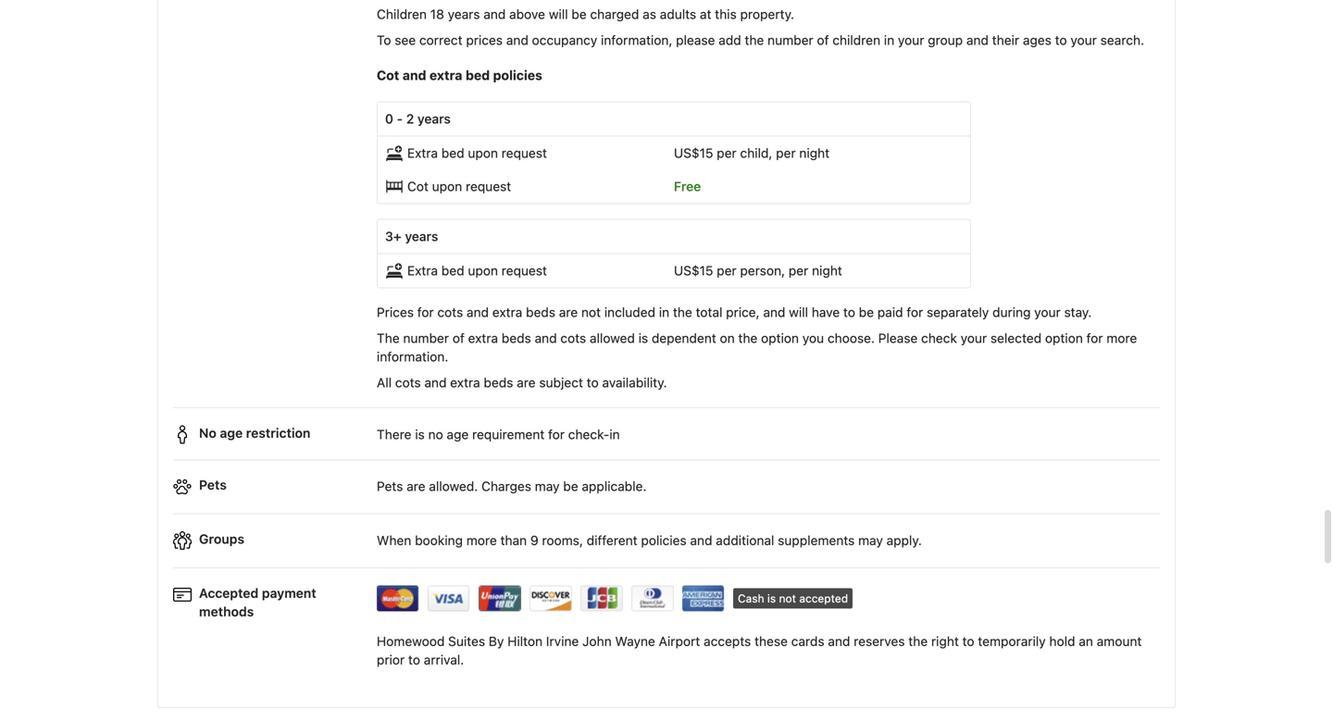 Task type: describe. For each thing, give the bounding box(es) containing it.
cot upon request
[[408, 179, 511, 194]]

0 vertical spatial bed
[[466, 67, 490, 83]]

1 horizontal spatial policies
[[641, 533, 687, 548]]

the inside homewood suites by hilton irvine john wayne airport accepts these cards and reserves the right to temporarily hold an amount prior to arrival.
[[909, 634, 928, 649]]

separately
[[927, 305, 989, 320]]

paid
[[878, 305, 904, 320]]

this
[[715, 6, 737, 22]]

john
[[583, 634, 612, 649]]

your left stay.
[[1035, 305, 1061, 320]]

on
[[720, 331, 735, 346]]

us$15 per child, per night
[[674, 145, 830, 161]]

information.
[[377, 349, 449, 364]]

1 vertical spatial upon
[[432, 179, 462, 194]]

additional
[[716, 533, 775, 548]]

beds for are
[[484, 375, 513, 390]]

pets are allowed. charges may be applicable.
[[377, 479, 647, 494]]

1 horizontal spatial will
[[789, 305, 809, 320]]

price,
[[726, 305, 760, 320]]

you
[[803, 331, 824, 346]]

for right prices
[[417, 305, 434, 320]]

and inside homewood suites by hilton irvine john wayne airport accepts these cards and reserves the right to temporarily hold an amount prior to arrival.
[[828, 634, 851, 649]]

pets for pets are allowed. charges may be applicable.
[[377, 479, 403, 494]]

and right prices
[[467, 305, 489, 320]]

child,
[[740, 145, 773, 161]]

different
[[587, 533, 638, 548]]

please
[[879, 331, 918, 346]]

0 vertical spatial beds
[[526, 305, 556, 320]]

diners club image
[[632, 586, 674, 612]]

night for us$15 per person, per night
[[812, 263, 843, 278]]

allowed.
[[429, 479, 478, 494]]

and up prices
[[484, 6, 506, 22]]

2
[[406, 111, 414, 126]]

us$15 per person, per night
[[674, 263, 843, 278]]

1 option from the left
[[761, 331, 799, 346]]

during
[[993, 305, 1031, 320]]

the right add
[[745, 32, 764, 48]]

no
[[199, 426, 217, 441]]

methods
[[199, 604, 254, 620]]

than
[[501, 533, 527, 548]]

there is no age requirement for check-in
[[377, 427, 620, 442]]

these
[[755, 634, 788, 649]]

2 vertical spatial years
[[405, 229, 438, 244]]

1 horizontal spatial number
[[768, 32, 814, 48]]

to right "ages"
[[1056, 32, 1068, 48]]

an
[[1079, 634, 1094, 649]]

for left check-
[[548, 427, 565, 442]]

as
[[643, 6, 657, 22]]

prices
[[466, 32, 503, 48]]

to down homewood
[[408, 652, 420, 668]]

booking
[[415, 533, 463, 548]]

subject
[[539, 375, 583, 390]]

ages
[[1023, 32, 1052, 48]]

hold
[[1050, 634, 1076, 649]]

restriction
[[246, 426, 311, 441]]

0 vertical spatial are
[[559, 305, 578, 320]]

prices
[[377, 305, 414, 320]]

0 vertical spatial in
[[884, 32, 895, 48]]

information,
[[601, 32, 673, 48]]

1 vertical spatial may
[[859, 533, 883, 548]]

search.
[[1101, 32, 1145, 48]]

person,
[[740, 263, 785, 278]]

18
[[430, 6, 444, 22]]

children
[[833, 32, 881, 48]]

per right child,
[[776, 145, 796, 161]]

check-
[[568, 427, 610, 442]]

to
[[377, 32, 391, 48]]

airport
[[659, 634, 700, 649]]

check
[[922, 331, 958, 346]]

amount
[[1097, 634, 1142, 649]]

temporarily
[[978, 634, 1046, 649]]

accepts
[[704, 634, 751, 649]]

at
[[700, 6, 712, 22]]

cash
[[738, 592, 765, 605]]

number inside the number of extra beds and cots allowed is dependent on the option you choose. please check your selected option for more information.
[[403, 331, 449, 346]]

apply.
[[887, 533, 922, 548]]

to right right
[[963, 634, 975, 649]]

no age restriction
[[199, 426, 311, 441]]

please
[[676, 32, 715, 48]]

us$15 for us$15 per person, per night
[[674, 263, 714, 278]]

payment
[[262, 586, 316, 601]]

american express image
[[683, 586, 725, 612]]

0 - 2 years
[[385, 111, 451, 126]]

wayne
[[615, 634, 656, 649]]

dependent
[[652, 331, 717, 346]]

right
[[932, 634, 959, 649]]

0
[[385, 111, 394, 126]]

to see correct prices and occupancy information, please add the number of children in your group and their ages to your search.
[[377, 32, 1145, 48]]

homewood suites by hilton irvine john wayne airport accepts these cards and reserves the right to temporarily hold an amount prior to arrival.
[[377, 634, 1142, 668]]

allowed
[[590, 331, 635, 346]]

discover image
[[530, 586, 572, 612]]

to right have
[[844, 305, 856, 320]]

request for 0 - 2 years
[[502, 145, 547, 161]]

unionpay credit card image
[[479, 586, 521, 612]]

for right paid
[[907, 305, 924, 320]]

0 horizontal spatial in
[[610, 427, 620, 442]]

0 horizontal spatial will
[[549, 6, 568, 22]]

per right "person,"
[[789, 263, 809, 278]]

see
[[395, 32, 416, 48]]

property.
[[741, 6, 795, 22]]

supplements
[[778, 533, 855, 548]]

of inside the number of extra beds and cots allowed is dependent on the option you choose. please check your selected option for more information.
[[453, 331, 465, 346]]

is inside the number of extra beds and cots allowed is dependent on the option you choose. please check your selected option for more information.
[[639, 331, 648, 346]]

is for there is no age requirement for check-in
[[415, 427, 425, 442]]

accepted
[[199, 586, 259, 601]]

accepted
[[800, 592, 848, 605]]

your left group on the right top
[[898, 32, 925, 48]]

extra bed upon request for 0 - 2 years
[[408, 145, 547, 161]]

0 vertical spatial years
[[448, 6, 480, 22]]

by
[[489, 634, 504, 649]]

the inside the number of extra beds and cots allowed is dependent on the option you choose. please check your selected option for more information.
[[739, 331, 758, 346]]

children 18 years and above will be charged as adults at this property.
[[377, 6, 795, 22]]

group
[[928, 32, 963, 48]]

irvine
[[546, 634, 579, 649]]

all
[[377, 375, 392, 390]]

total
[[696, 305, 723, 320]]

0 horizontal spatial may
[[535, 479, 560, 494]]

2 vertical spatial are
[[407, 479, 426, 494]]

and right price,
[[764, 305, 786, 320]]

groups
[[199, 532, 244, 547]]

per left "person,"
[[717, 263, 737, 278]]

and down above
[[506, 32, 529, 48]]

the number of extra beds and cots allowed is dependent on the option you choose. please check your selected option for more information.
[[377, 331, 1138, 364]]

9
[[531, 533, 539, 548]]



Task type: vqa. For each thing, say whether or not it's contained in the screenshot.
1855
no



Task type: locate. For each thing, give the bounding box(es) containing it.
1 vertical spatial of
[[453, 331, 465, 346]]

selected
[[991, 331, 1042, 346]]

more inside the number of extra beds and cots allowed is dependent on the option you choose. please check your selected option for more information.
[[1107, 331, 1138, 346]]

1 vertical spatial night
[[812, 263, 843, 278]]

0 vertical spatial request
[[502, 145, 547, 161]]

2 vertical spatial beds
[[484, 375, 513, 390]]

is for cash is not accepted
[[768, 592, 776, 605]]

and
[[484, 6, 506, 22], [506, 32, 529, 48], [967, 32, 989, 48], [403, 67, 427, 83], [467, 305, 489, 320], [764, 305, 786, 320], [535, 331, 557, 346], [425, 375, 447, 390], [690, 533, 713, 548], [828, 634, 851, 649]]

0 vertical spatial night
[[800, 145, 830, 161]]

0 horizontal spatial of
[[453, 331, 465, 346]]

extra inside the number of extra beds and cots allowed is dependent on the option you choose. please check your selected option for more information.
[[468, 331, 498, 346]]

in right children
[[884, 32, 895, 48]]

0 vertical spatial not
[[582, 305, 601, 320]]

extra for -
[[408, 145, 438, 161]]

your left search.
[[1071, 32, 1097, 48]]

2 vertical spatial cots
[[395, 375, 421, 390]]

1 vertical spatial in
[[659, 305, 670, 320]]

cots right prices
[[438, 305, 463, 320]]

suites
[[448, 634, 485, 649]]

extra bed upon request up cot upon request
[[408, 145, 547, 161]]

1 vertical spatial not
[[779, 592, 797, 605]]

night up have
[[812, 263, 843, 278]]

2 us$15 from the top
[[674, 263, 714, 278]]

0 horizontal spatial not
[[582, 305, 601, 320]]

free
[[674, 179, 701, 194]]

0 vertical spatial will
[[549, 6, 568, 22]]

1 vertical spatial years
[[418, 111, 451, 126]]

extra down 0 - 2 years
[[408, 145, 438, 161]]

0 horizontal spatial age
[[220, 426, 243, 441]]

night right child,
[[800, 145, 830, 161]]

1 horizontal spatial may
[[859, 533, 883, 548]]

1 vertical spatial bed
[[442, 145, 465, 161]]

1 vertical spatial number
[[403, 331, 449, 346]]

3+ years
[[385, 229, 438, 244]]

cot for cot upon request
[[408, 179, 429, 194]]

arrival.
[[424, 652, 464, 668]]

option down stay.
[[1046, 331, 1083, 346]]

0 horizontal spatial policies
[[493, 67, 543, 83]]

be left applicable.
[[563, 479, 579, 494]]

not up allowed
[[582, 305, 601, 320]]

1 vertical spatial policies
[[641, 533, 687, 548]]

will
[[549, 6, 568, 22], [789, 305, 809, 320]]

number up information.
[[403, 331, 449, 346]]

cots inside the number of extra beds and cots allowed is dependent on the option you choose. please check your selected option for more information.
[[561, 331, 586, 346]]

extra bed upon request for 3+ years
[[408, 263, 547, 278]]

be up "occupancy"
[[572, 6, 587, 22]]

0 vertical spatial extra bed upon request
[[408, 145, 547, 161]]

when
[[377, 533, 412, 548]]

more
[[1107, 331, 1138, 346], [467, 533, 497, 548]]

option left the you
[[761, 331, 799, 346]]

0 vertical spatial upon
[[468, 145, 498, 161]]

above
[[509, 6, 546, 22]]

years
[[448, 6, 480, 22], [418, 111, 451, 126], [405, 229, 438, 244]]

0 vertical spatial number
[[768, 32, 814, 48]]

1 vertical spatial extra
[[408, 263, 438, 278]]

0 horizontal spatial pets
[[199, 478, 227, 493]]

2 extra from the top
[[408, 263, 438, 278]]

and left their
[[967, 32, 989, 48]]

is left no
[[415, 427, 425, 442]]

in up applicable.
[[610, 427, 620, 442]]

bed up cot upon request
[[442, 145, 465, 161]]

of right 'the'
[[453, 331, 465, 346]]

for down stay.
[[1087, 331, 1104, 346]]

prices for cots and extra beds are not included in the total price, and will have to be paid for separately during your stay.
[[377, 305, 1092, 320]]

0 vertical spatial cot
[[377, 67, 400, 83]]

upon for 3+ years
[[468, 263, 498, 278]]

1 vertical spatial are
[[517, 375, 536, 390]]

the up dependent
[[673, 305, 693, 320]]

1 horizontal spatial is
[[639, 331, 648, 346]]

2 vertical spatial upon
[[468, 263, 498, 278]]

0 vertical spatial policies
[[493, 67, 543, 83]]

2 horizontal spatial are
[[559, 305, 578, 320]]

1 vertical spatial beds
[[502, 331, 531, 346]]

hilton
[[508, 634, 543, 649]]

us$15 up the total
[[674, 263, 714, 278]]

for inside the number of extra beds and cots allowed is dependent on the option you choose. please check your selected option for more information.
[[1087, 331, 1104, 346]]

policies
[[493, 67, 543, 83], [641, 533, 687, 548]]

night
[[800, 145, 830, 161], [812, 263, 843, 278]]

pets for pets
[[199, 478, 227, 493]]

cots left allowed
[[561, 331, 586, 346]]

upon
[[468, 145, 498, 161], [432, 179, 462, 194], [468, 263, 498, 278]]

1 horizontal spatial cots
[[438, 305, 463, 320]]

1 vertical spatial request
[[466, 179, 511, 194]]

0 vertical spatial extra
[[408, 145, 438, 161]]

2 vertical spatial in
[[610, 427, 620, 442]]

1 horizontal spatial are
[[517, 375, 536, 390]]

is right cash on the bottom
[[768, 592, 776, 605]]

1 vertical spatial more
[[467, 533, 497, 548]]

bed down cot upon request
[[442, 263, 465, 278]]

mastercard image
[[377, 586, 420, 612]]

are left included
[[559, 305, 578, 320]]

may right charges
[[535, 479, 560, 494]]

cot and extra bed policies
[[377, 67, 543, 83]]

beds for and
[[502, 331, 531, 346]]

2 horizontal spatial cots
[[561, 331, 586, 346]]

1 horizontal spatial cot
[[408, 179, 429, 194]]

included
[[605, 305, 656, 320]]

all cots and extra beds are subject to availability.
[[377, 375, 667, 390]]

and up subject
[[535, 331, 557, 346]]

1 vertical spatial us$15
[[674, 263, 714, 278]]

is
[[639, 331, 648, 346], [415, 427, 425, 442], [768, 592, 776, 605]]

not inside accepted payment methods and conditions element
[[779, 592, 797, 605]]

1 vertical spatial will
[[789, 305, 809, 320]]

will up "occupancy"
[[549, 6, 568, 22]]

upon up cot upon request
[[468, 145, 498, 161]]

us$15
[[674, 145, 714, 161], [674, 263, 714, 278]]

cots right all
[[395, 375, 421, 390]]

reserves
[[854, 634, 905, 649]]

choose.
[[828, 331, 875, 346]]

1 horizontal spatial of
[[817, 32, 829, 48]]

us$15 up free at right top
[[674, 145, 714, 161]]

beds
[[526, 305, 556, 320], [502, 331, 531, 346], [484, 375, 513, 390]]

are left allowed.
[[407, 479, 426, 494]]

stay.
[[1065, 305, 1092, 320]]

0 horizontal spatial option
[[761, 331, 799, 346]]

0 vertical spatial be
[[572, 6, 587, 22]]

policies down prices
[[493, 67, 543, 83]]

1 us$15 from the top
[[674, 145, 714, 161]]

and down see
[[403, 67, 427, 83]]

and inside the number of extra beds and cots allowed is dependent on the option you choose. please check your selected option for more information.
[[535, 331, 557, 346]]

prior
[[377, 652, 405, 668]]

of
[[817, 32, 829, 48], [453, 331, 465, 346]]

request for 3+ years
[[502, 263, 547, 278]]

visa image
[[428, 586, 471, 612]]

us$15 for us$15 per child, per night
[[674, 145, 714, 161]]

1 horizontal spatial age
[[447, 427, 469, 442]]

correct
[[419, 32, 463, 48]]

2 vertical spatial bed
[[442, 263, 465, 278]]

when booking more than 9 rooms, different policies and additional supplements may apply.
[[377, 533, 922, 548]]

pets down no
[[199, 478, 227, 493]]

in
[[884, 32, 895, 48], [659, 305, 670, 320], [610, 427, 620, 442]]

0 vertical spatial us$15
[[674, 145, 714, 161]]

3+
[[385, 229, 402, 244]]

upon for 0 - 2 years
[[468, 145, 498, 161]]

2 vertical spatial is
[[768, 592, 776, 605]]

1 vertical spatial is
[[415, 427, 425, 442]]

2 horizontal spatial in
[[884, 32, 895, 48]]

per left child,
[[717, 145, 737, 161]]

0 vertical spatial is
[[639, 331, 648, 346]]

charges
[[482, 479, 532, 494]]

2 vertical spatial be
[[563, 479, 579, 494]]

their
[[993, 32, 1020, 48]]

to
[[1056, 32, 1068, 48], [844, 305, 856, 320], [587, 375, 599, 390], [963, 634, 975, 649], [408, 652, 420, 668]]

applicable.
[[582, 479, 647, 494]]

and down information.
[[425, 375, 447, 390]]

extra bed upon request down 3+ years
[[408, 263, 547, 278]]

bed for 3+ years
[[442, 263, 465, 278]]

extra down 3+ years
[[408, 263, 438, 278]]

your inside the number of extra beds and cots allowed is dependent on the option you choose. please check your selected option for more information.
[[961, 331, 987, 346]]

2 vertical spatial request
[[502, 263, 547, 278]]

homewood
[[377, 634, 445, 649]]

add
[[719, 32, 742, 48]]

requirement
[[472, 427, 545, 442]]

will left have
[[789, 305, 809, 320]]

be left paid
[[859, 305, 874, 320]]

0 horizontal spatial cot
[[377, 67, 400, 83]]

be
[[572, 6, 587, 22], [859, 305, 874, 320], [563, 479, 579, 494]]

request
[[502, 145, 547, 161], [466, 179, 511, 194], [502, 263, 547, 278]]

upon down cot upon request
[[468, 263, 498, 278]]

children
[[377, 6, 427, 22]]

0 vertical spatial cots
[[438, 305, 463, 320]]

bed down prices
[[466, 67, 490, 83]]

may left apply.
[[859, 533, 883, 548]]

the left right
[[909, 634, 928, 649]]

cards
[[792, 634, 825, 649]]

years right 2
[[418, 111, 451, 126]]

0 vertical spatial may
[[535, 479, 560, 494]]

1 extra from the top
[[408, 145, 438, 161]]

may
[[535, 479, 560, 494], [859, 533, 883, 548]]

1 horizontal spatial pets
[[377, 479, 403, 494]]

extra
[[408, 145, 438, 161], [408, 263, 438, 278]]

pets
[[199, 478, 227, 493], [377, 479, 403, 494]]

cash is not accepted
[[738, 592, 848, 605]]

for
[[417, 305, 434, 320], [907, 305, 924, 320], [1087, 331, 1104, 346], [548, 427, 565, 442]]

1 horizontal spatial in
[[659, 305, 670, 320]]

years right 18
[[448, 6, 480, 22]]

0 horizontal spatial more
[[467, 533, 497, 548]]

jcb image
[[581, 586, 623, 612]]

1 vertical spatial cots
[[561, 331, 586, 346]]

cots
[[438, 305, 463, 320], [561, 331, 586, 346], [395, 375, 421, 390]]

not left accepted
[[779, 592, 797, 605]]

0 horizontal spatial number
[[403, 331, 449, 346]]

1 vertical spatial be
[[859, 305, 874, 320]]

1 horizontal spatial more
[[1107, 331, 1138, 346]]

accepted payment methods
[[199, 586, 316, 620]]

and right cards
[[828, 634, 851, 649]]

1 vertical spatial cot
[[408, 179, 429, 194]]

is down included
[[639, 331, 648, 346]]

1 horizontal spatial option
[[1046, 331, 1083, 346]]

1 vertical spatial extra bed upon request
[[408, 263, 547, 278]]

the right on
[[739, 331, 758, 346]]

adults
[[660, 6, 697, 22]]

to right subject
[[587, 375, 599, 390]]

number down "property."
[[768, 32, 814, 48]]

and left additional
[[690, 533, 713, 548]]

1 horizontal spatial not
[[779, 592, 797, 605]]

of left children
[[817, 32, 829, 48]]

pets down "there"
[[377, 479, 403, 494]]

cot for cot and extra bed policies
[[377, 67, 400, 83]]

bed for 0 - 2 years
[[442, 145, 465, 161]]

extra for years
[[408, 263, 438, 278]]

0 horizontal spatial is
[[415, 427, 425, 442]]

are left subject
[[517, 375, 536, 390]]

cot down to
[[377, 67, 400, 83]]

2 extra bed upon request from the top
[[408, 263, 547, 278]]

night for us$15 per child, per night
[[800, 145, 830, 161]]

charged
[[590, 6, 639, 22]]

2 option from the left
[[1046, 331, 1083, 346]]

0 vertical spatial of
[[817, 32, 829, 48]]

1 extra bed upon request from the top
[[408, 145, 547, 161]]

there
[[377, 427, 412, 442]]

rooms,
[[542, 533, 583, 548]]

is inside accepted payment methods and conditions element
[[768, 592, 776, 605]]

have
[[812, 305, 840, 320]]

beds inside the number of extra beds and cots allowed is dependent on the option you choose. please check your selected option for more information.
[[502, 331, 531, 346]]

cot
[[377, 67, 400, 83], [408, 179, 429, 194]]

occupancy
[[532, 32, 598, 48]]

in up dependent
[[659, 305, 670, 320]]

your down separately
[[961, 331, 987, 346]]

upon up 3+ years
[[432, 179, 462, 194]]

no
[[428, 427, 443, 442]]

policies right different
[[641, 533, 687, 548]]

years right 3+
[[405, 229, 438, 244]]

0 horizontal spatial cots
[[395, 375, 421, 390]]

age
[[220, 426, 243, 441], [447, 427, 469, 442]]

0 vertical spatial more
[[1107, 331, 1138, 346]]

0 horizontal spatial are
[[407, 479, 426, 494]]

2 horizontal spatial is
[[768, 592, 776, 605]]

availability.
[[602, 375, 667, 390]]

cot up 3+ years
[[408, 179, 429, 194]]

accepted payment methods and conditions element
[[173, 577, 1161, 618]]



